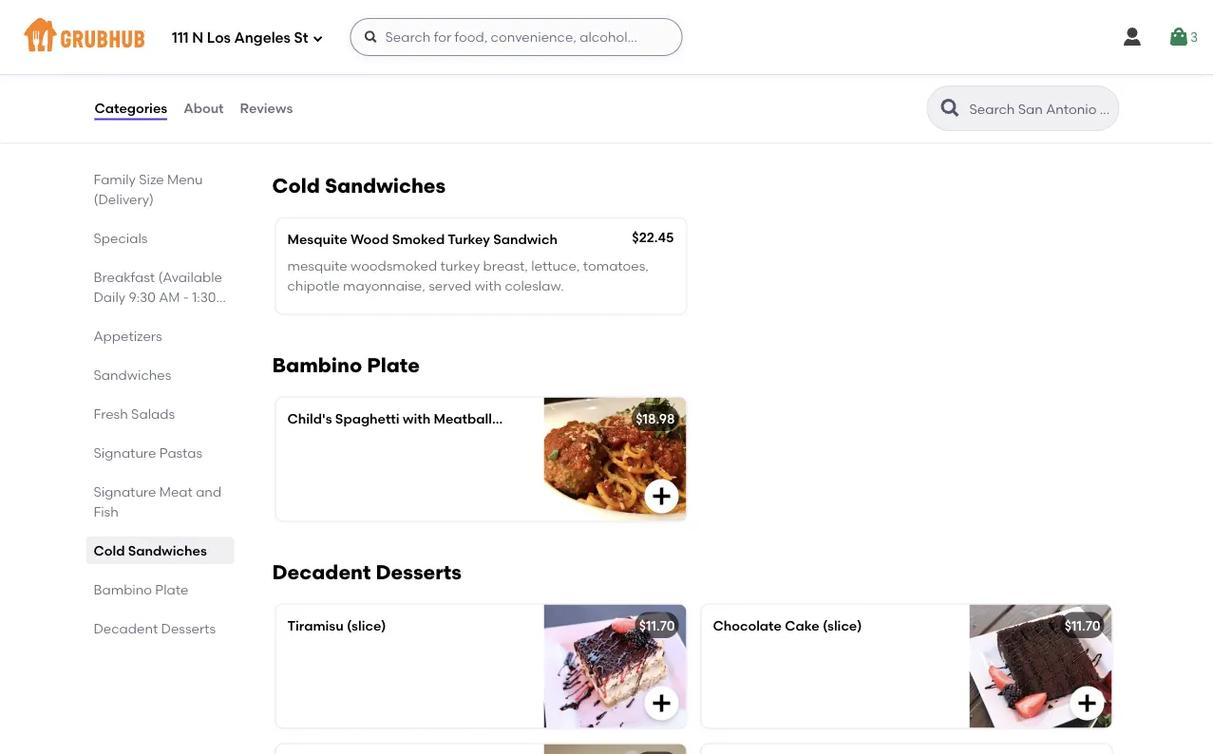 Task type: describe. For each thing, give the bounding box(es) containing it.
Search San Antonio Winery Los Angeles search field
[[968, 100, 1113, 118]]

breakfast (available daily 9:30 am - 1:30 pm) tab
[[94, 267, 227, 325]]

chicken
[[287, 79, 337, 95]]

specials tab
[[94, 228, 227, 248]]

1 horizontal spatial cold sandwiches
[[272, 174, 446, 198]]

plate inside tab
[[155, 581, 188, 598]]

specials
[[94, 230, 148, 246]]

child's
[[287, 411, 332, 427]]

am
[[159, 289, 180, 305]]

signature pastas tab
[[94, 443, 227, 463]]

sautéed
[[345, 98, 397, 114]]

main navigation navigation
[[0, 0, 1213, 74]]

2 vertical spatial sandwiches
[[128, 542, 207, 559]]

meat
[[159, 484, 193, 500]]

signature for signature pastas
[[94, 445, 156, 461]]

1 horizontal spatial svg image
[[1121, 26, 1144, 48]]

cake
[[785, 618, 819, 634]]

a
[[287, 98, 296, 114]]

with inside 'mesquite woodsmoked turkey breast, lettuce, tomatoes, chipotle mayonnaise, served with coleslaw.'
[[475, 277, 502, 293]]

chicken
[[287, 52, 341, 68]]

topped
[[385, 79, 433, 95]]

2 (slice) from the left
[[823, 618, 862, 634]]

1 horizontal spatial of
[[344, 52, 357, 68]]

fresh salads
[[94, 406, 175, 422]]

with up vegetables
[[436, 79, 463, 95]]

family size menu (delivery)
[[94, 171, 203, 207]]

2 horizontal spatial plate
[[495, 411, 529, 427]]

angeles
[[234, 30, 291, 47]]

tiramisu (slice)
[[287, 618, 386, 634]]

tiramisu (slice) image
[[544, 605, 686, 728]]

appetizers tab
[[94, 326, 227, 346]]

decadent desserts tab
[[94, 618, 227, 638]]

search icon image
[[939, 97, 962, 120]]

lettuce,
[[531, 258, 580, 274]]

breakfast (available daily 9:30 am - 1:30 pm) appetizers
[[94, 269, 222, 344]]

signature meat and fish
[[94, 484, 221, 520]]

$11.70 for tiramisu (slice)
[[639, 618, 675, 634]]

9:30
[[129, 289, 156, 305]]

chicken breast topped with our seasonal sauce with a side of sautéed vegetables and pasta
[[287, 79, 621, 114]]

0 vertical spatial decadent
[[272, 560, 371, 584]]

fresh
[[94, 406, 128, 422]]

1 horizontal spatial bambino plate
[[272, 353, 420, 377]]

0 vertical spatial desserts
[[376, 560, 461, 584]]

size
[[139, 171, 164, 187]]

and inside signature meat and fish
[[196, 484, 221, 500]]

0 vertical spatial sandwiches
[[325, 174, 446, 198]]

decadent inside decadent desserts tab
[[94, 620, 158, 636]]

mesquite wood smoked turkey sandwich
[[287, 231, 558, 247]]

Search for food, convenience, alcohol... search field
[[350, 18, 683, 56]]

1 horizontal spatial cold
[[272, 174, 320, 198]]

chocolate cake (slice)
[[713, 618, 862, 634]]

111 n los angeles st
[[172, 30, 308, 47]]

chocolate cake (slice) image
[[969, 605, 1112, 728]]

breakfast
[[94, 269, 155, 285]]

the
[[360, 52, 381, 68]]

breast
[[341, 79, 382, 95]]

about button
[[183, 74, 225, 142]]

3 button
[[1167, 20, 1198, 54]]

signature pastas
[[94, 445, 202, 461]]

reviews button
[[239, 74, 294, 142]]

fresh salads tab
[[94, 404, 227, 424]]

turkey
[[448, 231, 490, 247]]

menu
[[167, 171, 203, 187]]

1 (slice) from the left
[[347, 618, 386, 634]]

3
[[1190, 29, 1198, 45]]

sandwiches tab
[[94, 365, 227, 385]]

about
[[183, 100, 224, 116]]

mesquite
[[287, 258, 347, 274]]

st
[[294, 30, 308, 47]]



Task type: locate. For each thing, give the bounding box(es) containing it.
1 vertical spatial of
[[329, 98, 341, 114]]

coleslaw.
[[505, 277, 564, 293]]

carrot cake (slice) image
[[544, 744, 686, 754]]

bambino down cold sandwiches tab
[[94, 581, 152, 598]]

with right "sauce"
[[594, 79, 621, 95]]

1 vertical spatial decadent
[[94, 620, 158, 636]]

svg image left 3 button
[[1121, 26, 1144, 48]]

bambino plate up spaghetti
[[272, 353, 420, 377]]

1 horizontal spatial (slice)
[[823, 618, 862, 634]]

0 horizontal spatial and
[[196, 484, 221, 500]]

cold sandwiches
[[272, 174, 446, 198], [94, 542, 207, 559]]

plate up decadent desserts tab
[[155, 581, 188, 598]]

$11.70 for chocolate cake (slice)
[[1065, 618, 1101, 634]]

cold up mesquite at the top left of the page
[[272, 174, 320, 198]]

(slice)
[[347, 618, 386, 634], [823, 618, 862, 634]]

categories button
[[94, 74, 168, 142]]

signature
[[94, 445, 156, 461], [94, 484, 156, 500]]

signature for signature meat and fish
[[94, 484, 156, 500]]

of
[[344, 52, 357, 68], [329, 98, 341, 114]]

bambino up child's
[[272, 353, 362, 377]]

and right meat
[[196, 484, 221, 500]]

categories
[[95, 100, 167, 116]]

$18.98
[[636, 411, 675, 427]]

family
[[94, 171, 136, 187]]

with left meatball
[[403, 411, 430, 427]]

wood
[[350, 231, 389, 247]]

seasonal
[[491, 79, 548, 95]]

pastas
[[159, 445, 202, 461]]

chocolate
[[713, 618, 782, 634]]

and down our
[[475, 98, 501, 114]]

tiramisu
[[287, 618, 344, 634]]

0 horizontal spatial bambino
[[94, 581, 152, 598]]

desserts inside decadent desserts tab
[[161, 620, 216, 636]]

0 horizontal spatial decadent desserts
[[94, 620, 216, 636]]

$22.45
[[632, 229, 674, 245]]

0 horizontal spatial bambino plate
[[94, 581, 188, 598]]

svg image
[[1167, 26, 1190, 48], [312, 33, 323, 44], [650, 485, 673, 508], [650, 692, 673, 715], [1076, 692, 1099, 715]]

sandwich
[[493, 231, 558, 247]]

1 vertical spatial sandwiches
[[94, 367, 171, 383]]

signature inside signature meat and fish
[[94, 484, 156, 500]]

svg image inside 3 button
[[1167, 26, 1190, 48]]

1 vertical spatial desserts
[[161, 620, 216, 636]]

n
[[192, 30, 203, 47]]

0 horizontal spatial cold sandwiches
[[94, 542, 207, 559]]

(slice) right cake
[[823, 618, 862, 634]]

signature up fish on the bottom of page
[[94, 484, 156, 500]]

tomatoes,
[[583, 258, 649, 274]]

1 signature from the top
[[94, 445, 156, 461]]

of right side
[[329, 98, 341, 114]]

sauce
[[551, 79, 590, 95]]

1 horizontal spatial desserts
[[376, 560, 461, 584]]

sandwiches
[[325, 174, 446, 198], [94, 367, 171, 383], [128, 542, 207, 559]]

0 vertical spatial cold
[[272, 174, 320, 198]]

vegetables
[[400, 98, 472, 114]]

2 vertical spatial plate
[[155, 581, 188, 598]]

0 vertical spatial decadent desserts
[[272, 560, 461, 584]]

of inside chicken breast topped with our seasonal sauce with a side of sautéed vegetables and pasta
[[329, 98, 341, 114]]

1 vertical spatial cold sandwiches
[[94, 542, 207, 559]]

bambino plate tab
[[94, 579, 227, 599]]

svg image for child's spaghetti with meatball plate
[[650, 485, 673, 508]]

mesquite woodsmoked turkey breast, lettuce, tomatoes, chipotle mayonnaise, served with coleslaw.
[[287, 258, 649, 293]]

sandwiches up wood
[[325, 174, 446, 198]]

1 horizontal spatial decadent
[[272, 560, 371, 584]]

cold sandwiches up bambino plate tab
[[94, 542, 207, 559]]

0 horizontal spatial cold
[[94, 542, 125, 559]]

sandwiches up bambino plate tab
[[128, 542, 207, 559]]

1 vertical spatial bambino
[[94, 581, 152, 598]]

our
[[466, 79, 487, 95]]

served
[[429, 277, 471, 293]]

2 $11.70 from the left
[[1065, 618, 1101, 634]]

0 horizontal spatial of
[[329, 98, 341, 114]]

with
[[436, 79, 463, 95], [594, 79, 621, 95], [475, 277, 502, 293], [403, 411, 430, 427]]

1 vertical spatial and
[[196, 484, 221, 500]]

pm)
[[94, 309, 118, 325]]

and
[[475, 98, 501, 114], [196, 484, 221, 500]]

decadent down bambino plate tab
[[94, 620, 158, 636]]

of left the
[[344, 52, 357, 68]]

0 vertical spatial bambino
[[272, 353, 362, 377]]

signature meat and fish tab
[[94, 482, 227, 522]]

0 vertical spatial bambino plate
[[272, 353, 420, 377]]

decadent desserts inside tab
[[94, 620, 216, 636]]

0 horizontal spatial plate
[[155, 581, 188, 598]]

signature down fresh salads
[[94, 445, 156, 461]]

cold sandwiches up wood
[[272, 174, 446, 198]]

2 signature from the top
[[94, 484, 156, 500]]

chicken of the day
[[287, 52, 411, 68]]

cold down fish on the bottom of page
[[94, 542, 125, 559]]

1 $11.70 from the left
[[639, 618, 675, 634]]

1 horizontal spatial plate
[[367, 353, 420, 377]]

1 horizontal spatial bambino
[[272, 353, 362, 377]]

1 vertical spatial bambino plate
[[94, 581, 188, 598]]

decadent desserts
[[272, 560, 461, 584], [94, 620, 216, 636]]

family size menu (delivery) tab
[[94, 169, 227, 209]]

cold
[[272, 174, 320, 198], [94, 542, 125, 559]]

and inside chicken breast topped with our seasonal sauce with a side of sautéed vegetables and pasta
[[475, 98, 501, 114]]

bambino plate
[[272, 353, 420, 377], [94, 581, 188, 598]]

0 horizontal spatial $11.70
[[639, 618, 675, 634]]

side
[[299, 98, 326, 114]]

reviews
[[240, 100, 293, 116]]

svg image for tiramisu (slice)
[[650, 692, 673, 715]]

los
[[207, 30, 231, 47]]

breast,
[[483, 258, 528, 274]]

plate
[[367, 353, 420, 377], [495, 411, 529, 427], [155, 581, 188, 598]]

appetizers
[[94, 328, 162, 344]]

bambino inside bambino plate tab
[[94, 581, 152, 598]]

smoked
[[392, 231, 445, 247]]

cold sandwiches tab
[[94, 541, 227, 560]]

bambino
[[272, 353, 362, 377], [94, 581, 152, 598]]

1 vertical spatial signature
[[94, 484, 156, 500]]

bambino plate up decadent desserts tab
[[94, 581, 188, 598]]

(available
[[158, 269, 222, 285]]

child's spaghetti with meatball plate
[[287, 411, 529, 427]]

0 horizontal spatial decadent
[[94, 620, 158, 636]]

fish
[[94, 503, 118, 520]]

chipotle
[[287, 277, 340, 293]]

plate right meatball
[[495, 411, 529, 427]]

svg image up the
[[363, 29, 379, 45]]

0 vertical spatial of
[[344, 52, 357, 68]]

sandwiches up fresh salads
[[94, 367, 171, 383]]

plate up child's spaghetti with meatball plate
[[367, 353, 420, 377]]

(delivery)
[[94, 191, 154, 207]]

-
[[183, 289, 189, 305]]

mesquite
[[287, 231, 347, 247]]

pasta
[[504, 98, 541, 114]]

decadent up tiramisu
[[272, 560, 371, 584]]

daily
[[94, 289, 126, 305]]

cold sandwiches inside tab
[[94, 542, 207, 559]]

mayonnaise,
[[343, 277, 425, 293]]

1 horizontal spatial decadent desserts
[[272, 560, 461, 584]]

bambino plate inside tab
[[94, 581, 188, 598]]

decadent desserts up tiramisu (slice)
[[272, 560, 461, 584]]

$11.70
[[639, 618, 675, 634], [1065, 618, 1101, 634]]

111
[[172, 30, 189, 47]]

decadent
[[272, 560, 371, 584], [94, 620, 158, 636]]

with down breast,
[[475, 277, 502, 293]]

day
[[385, 52, 411, 68]]

0 vertical spatial plate
[[367, 353, 420, 377]]

0 vertical spatial cold sandwiches
[[272, 174, 446, 198]]

$25.98
[[633, 50, 674, 66]]

1:30
[[192, 289, 216, 305]]

1 horizontal spatial and
[[475, 98, 501, 114]]

0 vertical spatial and
[[475, 98, 501, 114]]

0 horizontal spatial (slice)
[[347, 618, 386, 634]]

0 horizontal spatial svg image
[[363, 29, 379, 45]]

cold inside tab
[[94, 542, 125, 559]]

woodsmoked
[[351, 258, 437, 274]]

svg image
[[1121, 26, 1144, 48], [363, 29, 379, 45]]

0 vertical spatial signature
[[94, 445, 156, 461]]

svg image for chocolate cake (slice)
[[1076, 692, 1099, 715]]

decadent desserts down bambino plate tab
[[94, 620, 216, 636]]

1 vertical spatial plate
[[495, 411, 529, 427]]

turkey
[[440, 258, 480, 274]]

child's spaghetti with meatball plate image
[[544, 398, 686, 521]]

1 horizontal spatial $11.70
[[1065, 618, 1101, 634]]

spaghetti
[[335, 411, 400, 427]]

meatball
[[434, 411, 492, 427]]

1 vertical spatial decadent desserts
[[94, 620, 216, 636]]

(slice) right tiramisu
[[347, 618, 386, 634]]

desserts
[[376, 560, 461, 584], [161, 620, 216, 636]]

salads
[[131, 406, 175, 422]]

0 horizontal spatial desserts
[[161, 620, 216, 636]]

1 vertical spatial cold
[[94, 542, 125, 559]]



Task type: vqa. For each thing, say whether or not it's contained in the screenshot.
Perfection;
no



